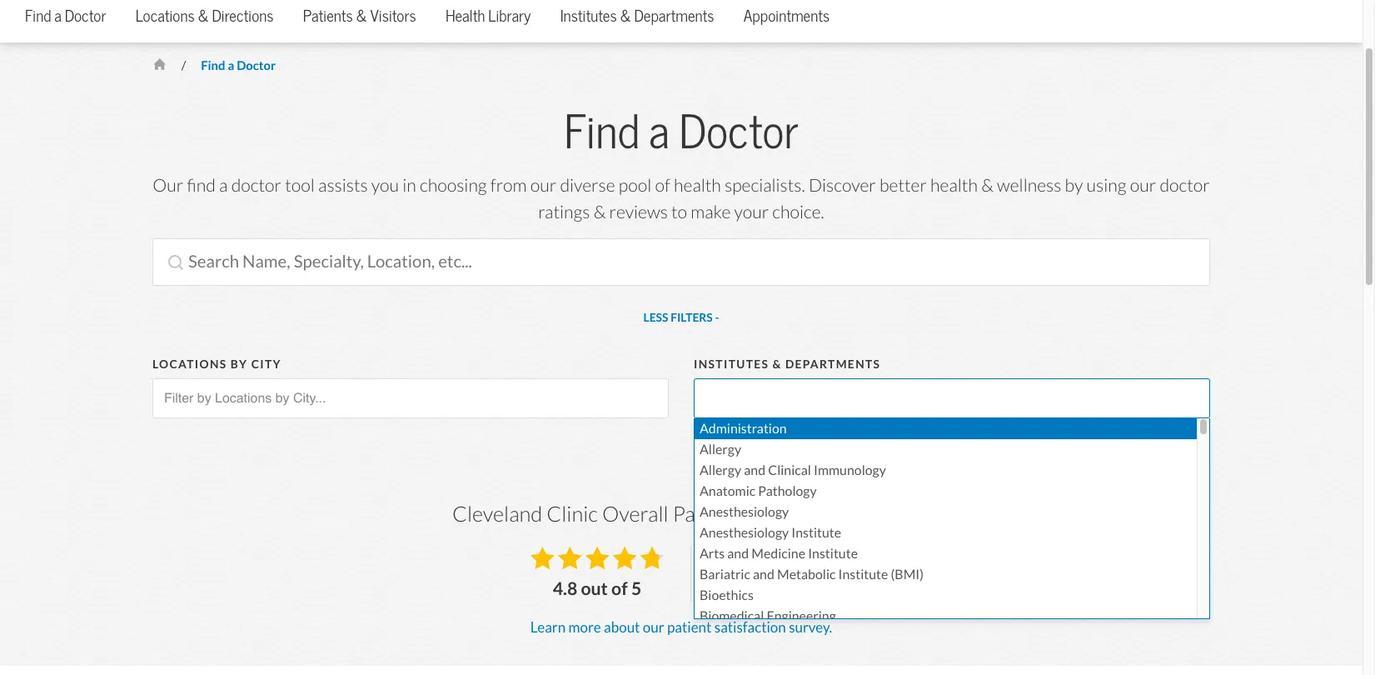 Task type: locate. For each thing, give the bounding box(es) containing it.
doctor
[[231, 174, 282, 196], [1160, 174, 1211, 196]]

1 horizontal spatial doctor
[[1160, 174, 1211, 196]]

to
[[672, 201, 688, 223]]

arts
[[700, 545, 725, 562]]

1 vertical spatial doctor
[[237, 58, 276, 74]]

0 horizontal spatial by
[[231, 357, 248, 372]]

doctor for leftmost find a doctor link
[[65, 5, 106, 25]]

cleveland
[[453, 500, 543, 527]]

health
[[674, 174, 722, 196], [931, 174, 978, 196]]

1 vertical spatial find a doctor
[[201, 58, 276, 74]]

institutes
[[561, 5, 617, 25], [694, 357, 770, 372]]

allergy down administration
[[700, 441, 742, 457]]

0 vertical spatial find
[[25, 5, 51, 25]]

our
[[531, 174, 557, 196], [1131, 174, 1157, 196], [643, 618, 665, 637]]

by
[[1066, 174, 1084, 196], [231, 357, 248, 372]]

doctor right using
[[1160, 174, 1211, 196]]

health
[[446, 5, 485, 25]]

0 vertical spatial by
[[1066, 174, 1084, 196]]

&
[[198, 5, 209, 25], [356, 5, 367, 25], [620, 5, 631, 25], [982, 174, 994, 196], [594, 201, 606, 223], [773, 357, 782, 372]]

and up anatomic
[[744, 462, 766, 478]]

and
[[744, 462, 766, 478], [728, 545, 749, 562], [753, 566, 775, 582]]

locations left city
[[153, 357, 227, 372]]

1 horizontal spatial by
[[1066, 174, 1084, 196]]

1 horizontal spatial of
[[655, 174, 671, 196]]

doctor left tool
[[231, 174, 282, 196]]

1 vertical spatial and
[[728, 545, 749, 562]]

1 horizontal spatial find
[[201, 58, 225, 74]]

0 vertical spatial anesthesiology
[[700, 503, 789, 520]]

None text field
[[699, 380, 838, 417]]

0 horizontal spatial our
[[531, 174, 557, 196]]

1 vertical spatial anesthesiology
[[700, 524, 789, 541]]

patients
[[303, 5, 353, 25]]

health right better
[[931, 174, 978, 196]]

0 vertical spatial allergy
[[700, 441, 742, 457]]

1 horizontal spatial find a doctor link
[[201, 58, 276, 74]]

about
[[604, 618, 640, 637]]

our up ratings
[[531, 174, 557, 196]]

0 vertical spatial institute
[[792, 524, 842, 541]]

allergy up anatomic
[[700, 462, 742, 478]]

institutes right library
[[561, 5, 617, 25]]

ratings
[[539, 201, 590, 223]]

specialists.
[[725, 174, 806, 196]]

0 horizontal spatial institutes
[[561, 5, 617, 25]]

you
[[372, 174, 399, 196]]

1 vertical spatial find a doctor link
[[201, 58, 276, 74]]

0 horizontal spatial departments
[[635, 5, 715, 25]]

bioethics
[[700, 587, 754, 603]]

0 vertical spatial departments
[[635, 5, 715, 25]]

0 vertical spatial doctor
[[65, 5, 106, 25]]

doctor for bottom find a doctor link
[[237, 58, 276, 74]]

overall
[[603, 500, 669, 527]]

departments
[[635, 5, 715, 25], [786, 357, 881, 372]]

anesthesiology
[[700, 503, 789, 520], [700, 524, 789, 541]]

anesthesiology up arts
[[700, 524, 789, 541]]

5
[[632, 578, 642, 600]]

of
[[655, 174, 671, 196], [612, 578, 628, 600]]

allergy
[[700, 441, 742, 457], [700, 462, 742, 478]]

/
[[181, 58, 186, 74]]

0 horizontal spatial find a doctor link
[[25, 0, 106, 43]]

our right about
[[643, 618, 665, 637]]

0 horizontal spatial find
[[25, 5, 51, 25]]

locations & directions
[[136, 5, 274, 25]]

1 horizontal spatial health
[[931, 174, 978, 196]]

find a doctor
[[25, 5, 106, 25], [201, 58, 276, 74], [564, 103, 799, 161]]

health up the make
[[674, 174, 722, 196]]

locations
[[136, 5, 195, 25], [153, 357, 227, 372]]

visitors
[[370, 5, 416, 25]]

0 horizontal spatial find a doctor
[[25, 5, 106, 25]]

metabolic
[[778, 566, 836, 582]]

locations up /
[[136, 5, 195, 25]]

None text field
[[158, 380, 664, 417]]

0 vertical spatial locations
[[136, 5, 195, 25]]

clinical
[[769, 462, 812, 478]]

0 vertical spatial of
[[655, 174, 671, 196]]

2 vertical spatial find
[[564, 103, 640, 161]]

0 horizontal spatial health
[[674, 174, 722, 196]]

anesthesiology down anatomic
[[700, 503, 789, 520]]

(bmi)
[[891, 566, 924, 582]]

2 allergy from the top
[[700, 462, 742, 478]]

filters
[[671, 310, 713, 325]]

by left using
[[1066, 174, 1084, 196]]

0 horizontal spatial doctor
[[231, 174, 282, 196]]

0 vertical spatial find a doctor
[[25, 5, 106, 25]]

more
[[569, 618, 601, 637]]

engineering
[[767, 607, 837, 624]]

by left city
[[231, 357, 248, 372]]

institutes & departments link
[[561, 0, 715, 43]]

institutes & departments
[[561, 5, 715, 25], [694, 357, 881, 372]]

locations for locations & directions
[[136, 5, 195, 25]]

1 vertical spatial institutes
[[694, 357, 770, 372]]

of left 5
[[612, 578, 628, 600]]

and down medicine
[[753, 566, 775, 582]]

patient
[[668, 618, 712, 637]]

a
[[54, 5, 62, 25], [228, 58, 234, 74], [649, 103, 670, 161], [219, 174, 228, 196]]

our right using
[[1131, 174, 1157, 196]]

doctor
[[65, 5, 106, 25], [237, 58, 276, 74], [679, 103, 799, 161]]

locations & directions link
[[136, 0, 274, 43]]

choice.
[[773, 201, 825, 223]]

find a doctor link
[[25, 0, 106, 43], [201, 58, 276, 74]]

0 horizontal spatial doctor
[[65, 5, 106, 25]]

1 vertical spatial allergy
[[700, 462, 742, 478]]

doctor inside find a doctor link
[[65, 5, 106, 25]]

cleveland clinic overall patient satisfaction rating
[[453, 500, 911, 527]]

survey.
[[789, 618, 833, 637]]

patient
[[673, 500, 738, 527]]

anatomic
[[700, 482, 756, 499]]

2 horizontal spatial our
[[1131, 174, 1157, 196]]

find
[[25, 5, 51, 25], [201, 58, 225, 74], [564, 103, 640, 161]]

2 horizontal spatial find
[[564, 103, 640, 161]]

2 vertical spatial and
[[753, 566, 775, 582]]

0 vertical spatial institutes & departments
[[561, 5, 715, 25]]

1 vertical spatial departments
[[786, 357, 881, 372]]

bariatric
[[700, 566, 751, 582]]

2 horizontal spatial doctor
[[679, 103, 799, 161]]

812,063
[[721, 541, 833, 579]]

1 doctor from the left
[[231, 174, 282, 196]]

city
[[251, 357, 282, 372]]

2 vertical spatial doctor
[[679, 103, 799, 161]]

locations for locations by city
[[153, 357, 227, 372]]

institutes down 'filters'
[[694, 357, 770, 372]]

1 vertical spatial locations
[[153, 357, 227, 372]]

from
[[491, 174, 527, 196]]

and up bariatric
[[728, 545, 749, 562]]

0 horizontal spatial of
[[612, 578, 628, 600]]

2 vertical spatial find a doctor
[[564, 103, 799, 161]]

of right pool at the left top of the page
[[655, 174, 671, 196]]

0 vertical spatial find a doctor link
[[25, 0, 106, 43]]

1 vertical spatial find
[[201, 58, 225, 74]]

health library link
[[446, 0, 531, 43]]

using
[[1087, 174, 1127, 196]]

institute
[[792, 524, 842, 541], [809, 545, 858, 562], [839, 566, 889, 582]]

1 horizontal spatial institutes
[[694, 357, 770, 372]]

out
[[581, 578, 608, 600]]

1 health from the left
[[674, 174, 722, 196]]

1 horizontal spatial doctor
[[237, 58, 276, 74]]

pathology
[[759, 482, 817, 499]]



Task type: vqa. For each thing, say whether or not it's contained in the screenshot.
the left "and"
no



Task type: describe. For each thing, give the bounding box(es) containing it.
discover
[[809, 174, 876, 196]]

1 vertical spatial institute
[[809, 545, 858, 562]]

medicine
[[752, 545, 806, 562]]

locations by city
[[153, 357, 282, 372]]

in
[[403, 174, 417, 196]]

choosing
[[420, 174, 487, 196]]

1 anesthesiology from the top
[[700, 503, 789, 520]]

your
[[735, 201, 769, 223]]

learn
[[531, 618, 566, 637]]

1 allergy from the top
[[700, 441, 742, 457]]

library
[[489, 5, 531, 25]]

4.8
[[553, 578, 578, 600]]

rating
[[852, 500, 911, 527]]

satisfaction
[[742, 500, 848, 527]]

biomedical
[[700, 607, 764, 624]]

2 anesthesiology from the top
[[700, 524, 789, 541]]

administration
[[700, 420, 787, 437]]

1 vertical spatial by
[[231, 357, 248, 372]]

clinic
[[547, 500, 598, 527]]

filters link
[[644, 305, 720, 332]]

0 vertical spatial institutes
[[561, 5, 617, 25]]

pool
[[619, 174, 652, 196]]

learn more about our patient satisfaction survey. link
[[531, 618, 833, 637]]

2 vertical spatial institute
[[839, 566, 889, 582]]

find
[[187, 174, 216, 196]]

diverse
[[560, 174, 616, 196]]

find for leftmost find a doctor link
[[25, 5, 51, 25]]

reviews
[[610, 201, 668, 223]]

immunology
[[814, 462, 887, 478]]

reviews
[[744, 578, 810, 600]]

of inside our find a doctor tool assists you in choosing from our diverse pool of health specialists. discover better health & wellness by using our doctor ratings & reviews to make your choice.
[[655, 174, 671, 196]]

find for bottom find a doctor link
[[201, 58, 225, 74]]

0 vertical spatial and
[[744, 462, 766, 478]]

learn more about our patient satisfaction survey.
[[531, 618, 833, 637]]

1 horizontal spatial our
[[643, 618, 665, 637]]

1 horizontal spatial find a doctor
[[201, 58, 276, 74]]

by inside our find a doctor tool assists you in choosing from our diverse pool of health specialists. discover better health & wellness by using our doctor ratings & reviews to make your choice.
[[1066, 174, 1084, 196]]

appointments
[[744, 5, 830, 25]]

& inside institutes & departments link
[[620, 5, 631, 25]]

2 health from the left
[[931, 174, 978, 196]]

4.8 out of 5
[[553, 578, 642, 600]]

2 horizontal spatial find a doctor
[[564, 103, 799, 161]]

tool
[[285, 174, 315, 196]]

1 vertical spatial of
[[612, 578, 628, 600]]

assists
[[318, 174, 368, 196]]

a inside our find a doctor tool assists you in choosing from our diverse pool of health specialists. discover better health & wellness by using our doctor ratings & reviews to make your choice.
[[219, 174, 228, 196]]

812,063 reviews
[[721, 541, 833, 600]]

our find a doctor tool assists you in choosing from our diverse pool of health specialists. discover better health & wellness by using our doctor ratings & reviews to make your choice.
[[153, 174, 1211, 223]]

patients & visitors
[[303, 5, 416, 25]]

health library
[[446, 5, 531, 25]]

patients & visitors link
[[303, 0, 416, 43]]

star rating icons image
[[531, 547, 659, 570]]

our
[[153, 174, 184, 196]]

appointments link
[[744, 0, 830, 43]]

better
[[880, 174, 927, 196]]

1 vertical spatial institutes & departments
[[694, 357, 881, 372]]

make
[[691, 201, 731, 223]]

& inside patients & visitors "link"
[[356, 5, 367, 25]]

& inside locations & directions link
[[198, 5, 209, 25]]

satisfaction
[[715, 618, 787, 637]]

2 doctor from the left
[[1160, 174, 1211, 196]]

1 horizontal spatial departments
[[786, 357, 881, 372]]

directions
[[212, 5, 274, 25]]

Search Name, Specialty, Location, etc... search field
[[153, 239, 1211, 285]]

wellness
[[998, 174, 1062, 196]]

administration allergy allergy and clinical immunology anatomic pathology anesthesiology anesthesiology institute arts and medicine institute bariatric and metabolic institute (bmi) bioethics biomedical engineering
[[700, 420, 924, 624]]



